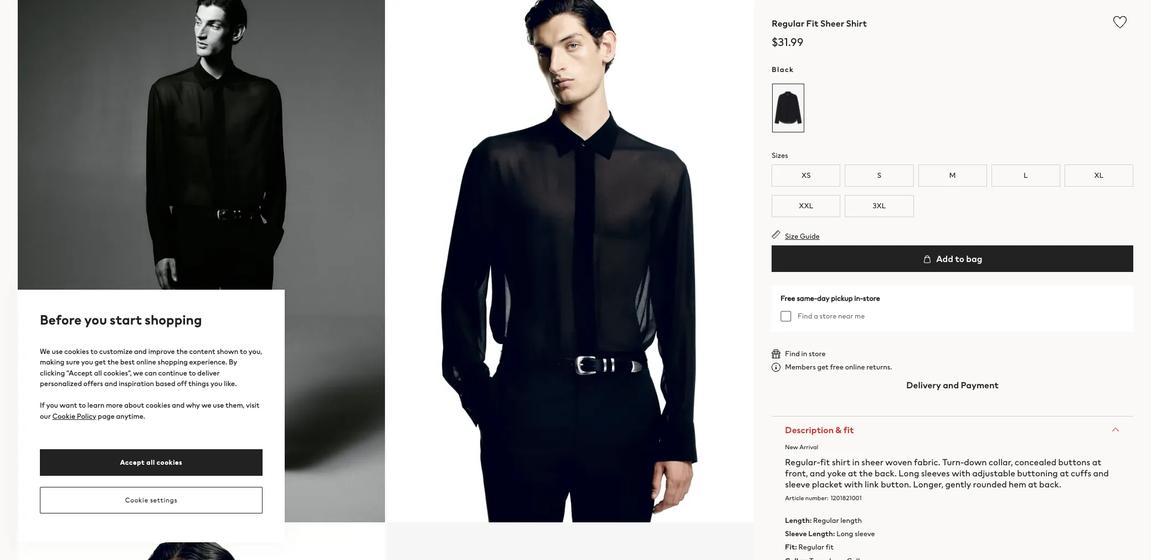 Task type: vqa. For each thing, say whether or not it's contained in the screenshot.


Task type: locate. For each thing, give the bounding box(es) containing it.
find a store near me
[[798, 311, 865, 321]]

1 horizontal spatial with
[[952, 466, 971, 480]]

1 horizontal spatial we
[[202, 400, 211, 411]]

get inside we use cookies to customize and improve the content shown to you, making sure you get the best online shopping experience. by clicking "accept all cookies", we can continue to deliver personalized offers and inspiration based off things you like.
[[95, 357, 106, 367]]

long down "length"
[[837, 529, 853, 539]]

at right hem
[[1028, 478, 1038, 491]]

cookies inside 'button'
[[157, 457, 182, 467]]

xs
[[802, 170, 811, 181]]

with up 1201821001
[[844, 478, 863, 491]]

1 vertical spatial fit
[[820, 455, 830, 469]]

cookie left settings
[[125, 495, 148, 505]]

shopping up improve
[[145, 310, 202, 329]]

back.
[[875, 466, 897, 480], [1039, 478, 1062, 491]]

long left sleeves
[[899, 466, 919, 480]]

regular fit sheer shirt - black - men | h&m us 2 image
[[387, 0, 754, 522]]

article
[[785, 494, 804, 503]]

cookies inside we use cookies to customize and improve the content shown to you, making sure you get the best online shopping experience. by clicking "accept all cookies", we can continue to deliver personalized offers and inspiration based off things you like.
[[64, 346, 89, 357]]

to
[[955, 252, 965, 265], [90, 346, 98, 357], [240, 346, 247, 357], [189, 368, 196, 378], [79, 400, 86, 411]]

use inside if you want to learn more about cookies and why we use them, visit our
[[213, 400, 224, 411]]

find left a
[[798, 311, 813, 321]]

cookies right accept
[[157, 457, 182, 467]]

length:
[[785, 515, 812, 526], [809, 529, 835, 539]]

and right the delivery
[[943, 378, 959, 392]]

fit
[[806, 17, 819, 30]]

0 vertical spatial fit
[[844, 423, 854, 437]]

gently
[[945, 478, 971, 491]]

all up offers
[[94, 368, 102, 378]]

&
[[836, 423, 842, 437]]

regular down number: at right
[[813, 515, 839, 526]]

0 horizontal spatial online
[[136, 357, 156, 367]]

cookies down based
[[146, 400, 170, 411]]

placket
[[812, 478, 843, 491]]

same-
[[797, 293, 817, 304]]

in up the members
[[801, 348, 807, 359]]

shopping up continue on the left of page
[[158, 357, 188, 367]]

fit right &
[[844, 423, 854, 437]]

if you want to learn more about cookies and why we use them, visit our
[[40, 400, 260, 421]]

fit right fit:
[[826, 542, 834, 553]]

0 vertical spatial find
[[798, 311, 813, 321]]

0 vertical spatial regular
[[772, 17, 805, 30]]

cookies up sure
[[64, 346, 89, 357]]

to left bag on the top of page
[[955, 252, 965, 265]]

2 vertical spatial store
[[809, 348, 826, 359]]

cookie for cookie policy page anytime.
[[52, 411, 75, 421]]

find up the members
[[785, 348, 800, 359]]

1 horizontal spatial all
[[146, 457, 155, 467]]

1 vertical spatial use
[[213, 400, 224, 411]]

in
[[801, 348, 807, 359], [852, 455, 860, 469]]

and up best
[[134, 346, 147, 357]]

the right "shirt"
[[859, 466, 873, 480]]

to up policy
[[79, 400, 86, 411]]

1 horizontal spatial get
[[817, 362, 829, 372]]

fit left "shirt"
[[820, 455, 830, 469]]

black
[[772, 64, 794, 75]]

in right "shirt"
[[852, 455, 860, 469]]

online up can at the left bottom of the page
[[136, 357, 156, 367]]

add to bag button
[[772, 245, 1134, 272]]

use left them,
[[213, 400, 224, 411]]

our
[[40, 411, 51, 421]]

based
[[156, 378, 176, 389]]

link
[[865, 478, 879, 491]]

cookie inside button
[[125, 495, 148, 505]]

online right free
[[845, 362, 865, 372]]

online inside we use cookies to customize and improve the content shown to you, making sure you get the best online shopping experience. by clicking "accept all cookies", we can continue to deliver personalized offers and inspiration based off things you like.
[[136, 357, 156, 367]]

cookie down "want"
[[52, 411, 75, 421]]

find in store
[[785, 348, 826, 359]]

the down customize
[[107, 357, 119, 367]]

m
[[950, 170, 956, 181]]

use up making
[[52, 346, 63, 357]]

0 horizontal spatial long
[[837, 529, 853, 539]]

and
[[134, 346, 147, 357], [105, 378, 117, 389], [943, 378, 959, 392], [172, 400, 185, 411], [810, 466, 826, 480], [1093, 466, 1109, 480]]

we
[[133, 368, 143, 378], [202, 400, 211, 411]]

find
[[798, 311, 813, 321], [785, 348, 800, 359]]

all inside accept all cookies 'button'
[[146, 457, 155, 467]]

1 vertical spatial regular
[[813, 515, 839, 526]]

0 vertical spatial cookies
[[64, 346, 89, 357]]

2 vertical spatial fit
[[826, 542, 834, 553]]

1 vertical spatial the
[[107, 357, 119, 367]]

clicking
[[40, 368, 65, 378]]

1 vertical spatial shopping
[[158, 357, 188, 367]]

regular up the "$31.99"
[[772, 17, 805, 30]]

regular right fit:
[[799, 542, 824, 553]]

cookie policy page anytime.
[[52, 411, 145, 421]]

free
[[781, 293, 795, 304]]

1 vertical spatial cookies
[[146, 400, 170, 411]]

0 vertical spatial cookie
[[52, 411, 75, 421]]

accept all cookies button
[[40, 449, 263, 476]]

None radio
[[772, 83, 805, 133]]

0 horizontal spatial cookie
[[52, 411, 75, 421]]

cookies for use
[[64, 346, 89, 357]]

0 horizontal spatial sleeve
[[785, 478, 810, 491]]

0 vertical spatial long
[[899, 466, 919, 480]]

things
[[188, 378, 209, 389]]

buttons
[[1059, 455, 1091, 469]]

in-
[[854, 293, 863, 304]]

find for find a store near me
[[798, 311, 813, 321]]

sleeve up article
[[785, 478, 810, 491]]

shown
[[217, 346, 238, 357]]

all
[[94, 368, 102, 378], [146, 457, 155, 467]]

0 horizontal spatial we
[[133, 368, 143, 378]]

find for find in store
[[785, 348, 800, 359]]

store
[[863, 293, 880, 304], [820, 311, 837, 321], [809, 348, 826, 359]]

1 vertical spatial store
[[820, 311, 837, 321]]

sleeve inside new arrival regular-fit shirt in sheer woven fabric. turn-down collar, concealed buttons at front, and yoke at the back. long sleeves with adjustable buttoning at cuffs and sleeve placket with link button. longer, gently rounded hem at back. article number: 1201821001
[[785, 478, 810, 491]]

button.
[[881, 478, 911, 491]]

long
[[899, 466, 919, 480], [837, 529, 853, 539]]

store up the members
[[809, 348, 826, 359]]

the left the content
[[176, 346, 188, 357]]

you up "accept
[[81, 357, 93, 367]]

and left yoke
[[810, 466, 826, 480]]

store up me at the bottom of the page
[[863, 293, 880, 304]]

cookie settings button
[[40, 487, 263, 514]]

you right if
[[46, 400, 58, 411]]

and inside button
[[943, 378, 959, 392]]

1 horizontal spatial cookie
[[125, 495, 148, 505]]

to up things
[[189, 368, 196, 378]]

0 vertical spatial sleeve
[[785, 478, 810, 491]]

cookie
[[52, 411, 75, 421], [125, 495, 148, 505]]

and down cookies",
[[105, 378, 117, 389]]

use
[[52, 346, 63, 357], [213, 400, 224, 411]]

0 horizontal spatial get
[[95, 357, 106, 367]]

day
[[817, 293, 830, 304]]

description & fit button
[[772, 417, 1134, 443]]

yoke
[[827, 466, 846, 480]]

0 horizontal spatial with
[[844, 478, 863, 491]]

0 vertical spatial all
[[94, 368, 102, 378]]

1 vertical spatial all
[[146, 457, 155, 467]]

0 vertical spatial in
[[801, 348, 807, 359]]

more
[[106, 400, 123, 411]]

back. left fabric.
[[875, 466, 897, 480]]

cuffs
[[1071, 466, 1092, 480]]

l
[[1024, 170, 1028, 181]]

1 vertical spatial in
[[852, 455, 860, 469]]

all inside we use cookies to customize and improve the content shown to you, making sure you get the best online shopping experience. by clicking "accept all cookies", we can continue to deliver personalized offers and inspiration based off things you like.
[[94, 368, 102, 378]]

1 vertical spatial long
[[837, 529, 853, 539]]

0 vertical spatial we
[[133, 368, 143, 378]]

store right a
[[820, 311, 837, 321]]

and right cuffs
[[1093, 466, 1109, 480]]

woven
[[886, 455, 912, 469]]

0 horizontal spatial all
[[94, 368, 102, 378]]

1 horizontal spatial sleeve
[[855, 529, 875, 539]]

offers
[[83, 378, 103, 389]]

1 vertical spatial find
[[785, 348, 800, 359]]

1 horizontal spatial use
[[213, 400, 224, 411]]

back. down "concealed" at the right bottom
[[1039, 478, 1062, 491]]

we up inspiration
[[133, 368, 143, 378]]

continue
[[158, 368, 187, 378]]

regular
[[772, 17, 805, 30], [813, 515, 839, 526], [799, 542, 824, 553]]

0 horizontal spatial in
[[801, 348, 807, 359]]

get down customize
[[95, 357, 106, 367]]

1 vertical spatial we
[[202, 400, 211, 411]]

deliver
[[197, 368, 220, 378]]

we right 'why'
[[202, 400, 211, 411]]

0 horizontal spatial use
[[52, 346, 63, 357]]

0 vertical spatial use
[[52, 346, 63, 357]]

can
[[145, 368, 157, 378]]

to inside button
[[955, 252, 965, 265]]

fit inside new arrival regular-fit shirt in sheer woven fabric. turn-down collar, concealed buttons at front, and yoke at the back. long sleeves with adjustable buttoning at cuffs and sleeve placket with link button. longer, gently rounded hem at back. article number: 1201821001
[[820, 455, 830, 469]]

shopping
[[145, 310, 202, 329], [158, 357, 188, 367]]

1 horizontal spatial long
[[899, 466, 919, 480]]

1 horizontal spatial in
[[852, 455, 860, 469]]

2 horizontal spatial the
[[859, 466, 873, 480]]

length: up sleeve
[[785, 515, 812, 526]]

get left free
[[817, 362, 829, 372]]

"accept
[[66, 368, 93, 378]]

with right sleeves
[[952, 466, 971, 480]]

length: right sleeve
[[809, 529, 835, 539]]

0 vertical spatial the
[[176, 346, 188, 357]]

sizes
[[772, 150, 788, 161]]

regular-
[[785, 455, 820, 469]]

and left 'why'
[[172, 400, 185, 411]]

1 vertical spatial cookie
[[125, 495, 148, 505]]

new
[[785, 443, 798, 452]]

use inside we use cookies to customize and improve the content shown to you, making sure you get the best online shopping experience. by clicking "accept all cookies", we can continue to deliver personalized offers and inspiration based off things you like.
[[52, 346, 63, 357]]

guide
[[800, 231, 820, 242]]

1 vertical spatial sleeve
[[855, 529, 875, 539]]

you inside if you want to learn more about cookies and why we use them, visit our
[[46, 400, 58, 411]]

a
[[814, 311, 818, 321]]

before
[[40, 310, 82, 329]]

why
[[186, 400, 200, 411]]

2 vertical spatial cookies
[[157, 457, 182, 467]]

0 vertical spatial length:
[[785, 515, 812, 526]]

to left customize
[[90, 346, 98, 357]]

at right cuffs
[[1092, 455, 1102, 469]]

content
[[189, 346, 215, 357]]

2 vertical spatial the
[[859, 466, 873, 480]]

all right accept
[[146, 457, 155, 467]]

at
[[1092, 455, 1102, 469], [848, 466, 857, 480], [1060, 466, 1069, 480], [1028, 478, 1038, 491]]

you
[[84, 310, 107, 329], [81, 357, 93, 367], [211, 378, 222, 389], [46, 400, 58, 411]]

sleeves
[[921, 466, 950, 480]]

returns.
[[867, 362, 892, 372]]

sleeve down "length"
[[855, 529, 875, 539]]



Task type: describe. For each thing, give the bounding box(es) containing it.
at left cuffs
[[1060, 466, 1069, 480]]

sure
[[66, 357, 80, 367]]

you,
[[249, 346, 262, 357]]

cookie for cookie settings
[[125, 495, 148, 505]]

length: regular length sleeve length: long sleeve fit: regular fit
[[785, 515, 875, 553]]

hem
[[1009, 478, 1027, 491]]

xxl
[[799, 201, 813, 211]]

regular fit sheer shirt - black - men | h&m us image
[[18, 0, 385, 522]]

1 horizontal spatial back.
[[1039, 478, 1062, 491]]

length
[[841, 515, 862, 526]]

about
[[124, 400, 144, 411]]

collar,
[[989, 455, 1013, 469]]

rounded
[[973, 478, 1007, 491]]

add to bag
[[935, 252, 983, 265]]

me
[[855, 311, 865, 321]]

description
[[785, 423, 834, 437]]

description & fit
[[785, 423, 854, 437]]

visit
[[246, 400, 260, 411]]

pickup
[[831, 293, 853, 304]]

sheer
[[862, 455, 884, 469]]

arrival
[[800, 443, 818, 452]]

you down deliver
[[211, 378, 222, 389]]

adjustable
[[973, 466, 1016, 480]]

s
[[877, 170, 882, 181]]

shirt
[[846, 17, 867, 30]]

we use cookies to customize and improve the content shown to you, making sure you get the best online shopping experience. by clicking "accept all cookies", we can continue to deliver personalized offers and inspiration based off things you like.
[[40, 346, 262, 389]]

like.
[[224, 378, 237, 389]]

regular inside regular fit sheer shirt $31.99
[[772, 17, 805, 30]]

0 vertical spatial store
[[863, 293, 880, 304]]

start
[[110, 310, 142, 329]]

fit inside length: regular length sleeve length: long sleeve fit: regular fit
[[826, 542, 834, 553]]

shirt
[[832, 455, 851, 469]]

1 horizontal spatial the
[[176, 346, 188, 357]]

accept all cookies
[[120, 457, 182, 467]]

payment
[[961, 378, 999, 392]]

cookies",
[[103, 368, 132, 378]]

and inside if you want to learn more about cookies and why we use them, visit our
[[172, 400, 185, 411]]

personalized
[[40, 378, 82, 389]]

off
[[177, 378, 187, 389]]

want
[[60, 400, 77, 411]]

accept
[[120, 457, 145, 467]]

size
[[785, 231, 799, 242]]

the inside new arrival regular-fit shirt in sheer woven fabric. turn-down collar, concealed buttons at front, and yoke at the back. long sleeves with adjustable buttoning at cuffs and sleeve placket with link button. longer, gently rounded hem at back. article number: 1201821001
[[859, 466, 873, 480]]

2 vertical spatial regular
[[799, 542, 824, 553]]

improve
[[148, 346, 175, 357]]

them,
[[226, 400, 244, 411]]

cookie settings
[[125, 495, 177, 505]]

sleeve inside length: regular length sleeve length: long sleeve fit: regular fit
[[855, 529, 875, 539]]

to inside if you want to learn more about cookies and why we use them, visit our
[[79, 400, 86, 411]]

turn-
[[942, 455, 964, 469]]

free same-day pickup in-store
[[781, 293, 880, 304]]

you left start
[[84, 310, 107, 329]]

bag
[[966, 252, 983, 265]]

store for find in store
[[809, 348, 826, 359]]

anytime.
[[116, 411, 145, 421]]

size guide button
[[772, 230, 820, 242]]

find in store button
[[772, 348, 826, 359]]

cookies inside if you want to learn more about cookies and why we use them, visit our
[[146, 400, 170, 411]]

1201821001
[[831, 494, 862, 503]]

we inside if you want to learn more about cookies and why we use them, visit our
[[202, 400, 211, 411]]

long inside new arrival regular-fit shirt in sheer woven fabric. turn-down collar, concealed buttons at front, and yoke at the back. long sleeves with adjustable buttoning at cuffs and sleeve placket with link button. longer, gently rounded hem at back. article number: 1201821001
[[899, 466, 919, 480]]

new arrival regular-fit shirt in sheer woven fabric. turn-down collar, concealed buttons at front, and yoke at the back. long sleeves with adjustable buttoning at cuffs and sleeve placket with link button. longer, gently rounded hem at back. article number: 1201821001
[[785, 443, 1109, 503]]

0 vertical spatial shopping
[[145, 310, 202, 329]]

at right yoke
[[848, 466, 857, 480]]

delivery and payment
[[906, 378, 999, 392]]

customize
[[99, 346, 133, 357]]

0 horizontal spatial the
[[107, 357, 119, 367]]

members get free online returns.
[[785, 362, 892, 372]]

1 horizontal spatial online
[[845, 362, 865, 372]]

cookie policy link
[[52, 411, 96, 421]]

inspiration
[[119, 378, 154, 389]]

size guide
[[785, 231, 820, 242]]

3xl
[[873, 201, 886, 211]]

learn
[[87, 400, 104, 411]]

policy
[[77, 411, 96, 421]]

before you start shopping
[[40, 310, 202, 329]]

we
[[40, 346, 50, 357]]

delivery and payment button
[[772, 372, 1134, 398]]

page
[[98, 411, 115, 421]]

best
[[120, 357, 135, 367]]

sheer
[[821, 17, 845, 30]]

down
[[964, 455, 987, 469]]

delivery
[[906, 378, 941, 392]]

front,
[[785, 466, 808, 480]]

in inside new arrival regular-fit shirt in sheer woven fabric. turn-down collar, concealed buttons at front, and yoke at the back. long sleeves with adjustable buttoning at cuffs and sleeve placket with link button. longer, gently rounded hem at back. article number: 1201821001
[[852, 455, 860, 469]]

fabric.
[[914, 455, 941, 469]]

free
[[830, 362, 844, 372]]

settings
[[150, 495, 177, 505]]

sleeve
[[785, 529, 807, 539]]

if
[[40, 400, 45, 411]]

regular fit sheer shirt - black - men | h&m us 3 image
[[18, 522, 385, 560]]

long inside length: regular length sleeve length: long sleeve fit: regular fit
[[837, 529, 853, 539]]

to left you,
[[240, 346, 247, 357]]

black image
[[772, 83, 805, 133]]

members
[[785, 362, 816, 372]]

near
[[838, 311, 853, 321]]

fit:
[[785, 542, 797, 553]]

regular fit sheer shirt - black - men | h&m us 4 image
[[387, 522, 754, 560]]

longer,
[[913, 478, 944, 491]]

number:
[[805, 494, 829, 503]]

by
[[229, 357, 237, 367]]

fit inside dropdown button
[[844, 423, 854, 437]]

store for find a store near me
[[820, 311, 837, 321]]

we inside we use cookies to customize and improve the content shown to you, making sure you get the best online shopping experience. by clicking "accept all cookies", we can continue to deliver personalized offers and inspiration based off things you like.
[[133, 368, 143, 378]]

1 vertical spatial length:
[[809, 529, 835, 539]]

concealed
[[1015, 455, 1057, 469]]

0 horizontal spatial back.
[[875, 466, 897, 480]]

cookies for all
[[157, 457, 182, 467]]

shopping inside we use cookies to customize and improve the content shown to you, making sure you get the best online shopping experience. by clicking "accept all cookies", we can continue to deliver personalized offers and inspiration based off things you like.
[[158, 357, 188, 367]]



